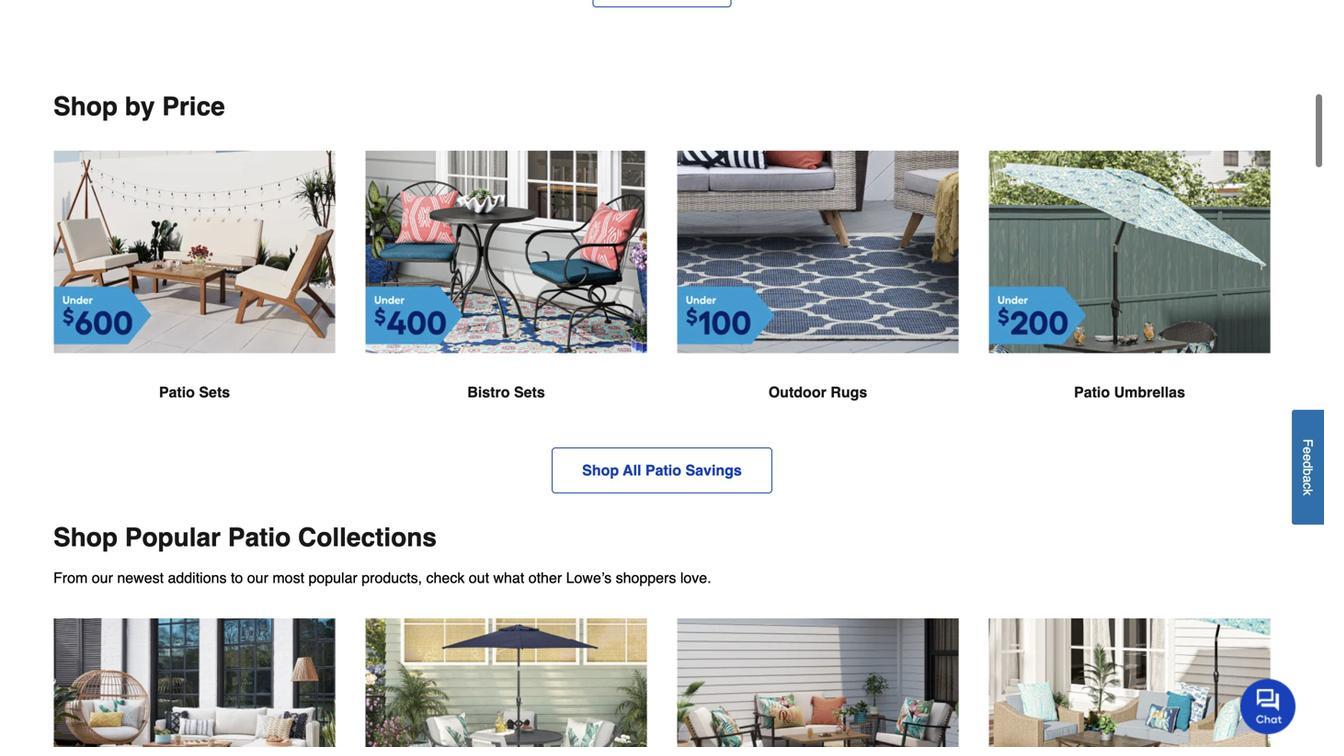 Task type: vqa. For each thing, say whether or not it's contained in the screenshot.
Patio sets under $600. image
yes



Task type: describe. For each thing, give the bounding box(es) containing it.
a veda springs 5-piece conversation set with egg chair. image
[[53, 619, 336, 748]]

popular
[[125, 523, 221, 553]]

b
[[1301, 468, 1315, 476]]

2 e from the top
[[1301, 454, 1315, 461]]

f e e d b a c k button
[[1292, 410, 1324, 525]]

shop all patio savings
[[582, 462, 742, 479]]

rugs
[[831, 384, 867, 401]]

savings
[[685, 462, 742, 479]]

patio umbrellas link
[[988, 151, 1271, 448]]

bistro
[[467, 384, 510, 401]]

lowe's
[[566, 570, 612, 587]]

out
[[469, 570, 489, 587]]

outdoor rugs link
[[677, 151, 959, 448]]

patio sets under $600. image
[[53, 151, 336, 354]]

outdoor
[[768, 384, 826, 401]]

most
[[272, 570, 304, 587]]

patio umbrellas under $200. image
[[988, 151, 1271, 354]]

patio sets link
[[53, 151, 336, 448]]

umbrellas
[[1114, 384, 1185, 401]]

sets for bistro sets
[[514, 384, 545, 401]]

an emerald cove 4-piece conversation set with loveseat and coffee table. image
[[988, 619, 1271, 748]]

additions
[[168, 570, 227, 587]]

a caledonia 4-piece conversation set with rockers and area rug. image
[[677, 619, 959, 748]]

2 our from the left
[[247, 570, 268, 587]]

1 our from the left
[[92, 570, 113, 587]]

newest
[[117, 570, 164, 587]]

bistro sets under $400. image
[[365, 151, 647, 354]]

chat invite button image
[[1240, 679, 1296, 735]]

d
[[1301, 461, 1315, 468]]

love.
[[680, 570, 711, 587]]

shop popular patio collections
[[53, 523, 437, 553]]

price
[[162, 92, 225, 121]]



Task type: locate. For each thing, give the bounding box(es) containing it.
our right to
[[247, 570, 268, 587]]

e up d
[[1301, 447, 1315, 454]]

shoppers
[[616, 570, 676, 587]]

sets
[[199, 384, 230, 401], [514, 384, 545, 401]]

sets for patio sets
[[199, 384, 230, 401]]

what
[[493, 570, 524, 587]]

k
[[1301, 489, 1315, 496]]

outdoor rugs under $100. image
[[677, 151, 959, 354]]

by
[[125, 92, 155, 121]]

f
[[1301, 439, 1315, 447]]

c
[[1301, 483, 1315, 489]]

0 horizontal spatial our
[[92, 570, 113, 587]]

to
[[231, 570, 243, 587]]

patio umbrellas
[[1074, 384, 1185, 401]]

1 sets from the left
[[199, 384, 230, 401]]

patio sets
[[159, 384, 230, 401]]

shop left by
[[53, 92, 118, 121]]

0 vertical spatial shop
[[53, 92, 118, 121]]

patio
[[159, 384, 195, 401], [1074, 384, 1110, 401], [645, 462, 681, 479], [228, 523, 291, 553]]

shop for shop popular patio collections
[[53, 523, 118, 553]]

our right from
[[92, 570, 113, 587]]

0 horizontal spatial sets
[[199, 384, 230, 401]]

1 e from the top
[[1301, 447, 1315, 454]]

2 vertical spatial shop
[[53, 523, 118, 553]]

1 horizontal spatial sets
[[514, 384, 545, 401]]

1 horizontal spatial our
[[247, 570, 268, 587]]

our
[[92, 570, 113, 587], [247, 570, 268, 587]]

shop left all
[[582, 462, 619, 479]]

a
[[1301, 476, 1315, 483]]

a chantilly 5-piece dining set with white cushions. image
[[365, 619, 647, 748]]

1 vertical spatial shop
[[582, 462, 619, 479]]

shop up from
[[53, 523, 118, 553]]

2 sets from the left
[[514, 384, 545, 401]]

all
[[623, 462, 641, 479]]

outdoor rugs
[[768, 384, 867, 401]]

other
[[528, 570, 562, 587]]

e up b
[[1301, 454, 1315, 461]]

shop for shop by price
[[53, 92, 118, 121]]

from
[[53, 570, 88, 587]]

shop
[[53, 92, 118, 121], [582, 462, 619, 479], [53, 523, 118, 553]]

shop all patio savings link
[[552, 448, 772, 494]]

e
[[1301, 447, 1315, 454], [1301, 454, 1315, 461]]

from our newest additions to our most popular products, check out what other lowe's shoppers love.
[[53, 570, 711, 587]]

products,
[[362, 570, 422, 587]]

bistro sets
[[467, 384, 545, 401]]

shop for shop all patio savings
[[582, 462, 619, 479]]

bistro sets link
[[365, 151, 647, 448]]

check
[[426, 570, 465, 587]]

shop by price
[[53, 92, 225, 121]]

collections
[[298, 523, 437, 553]]

popular
[[308, 570, 358, 587]]

f e e d b a c k
[[1301, 439, 1315, 496]]



